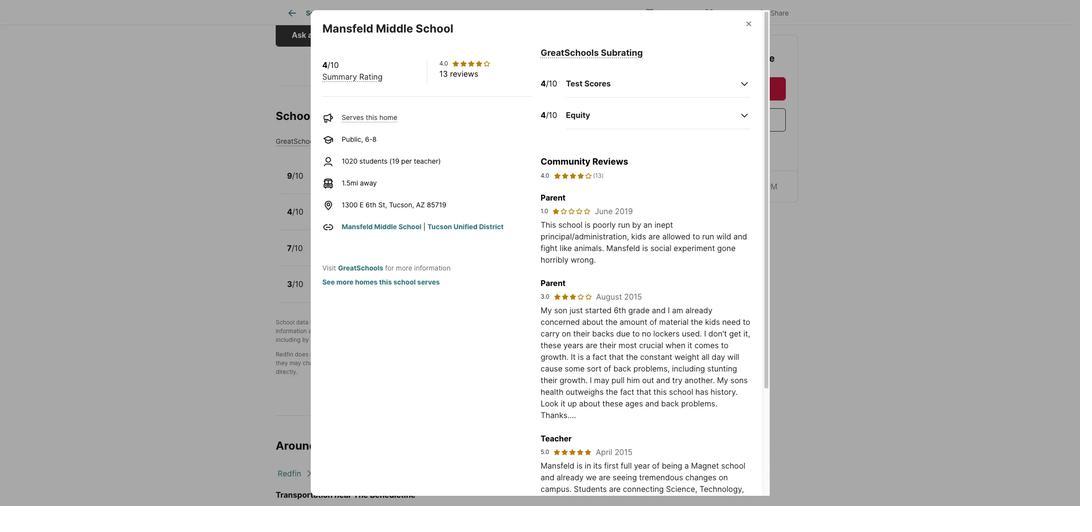 Task type: describe. For each thing, give the bounding box(es) containing it.
used.
[[682, 329, 702, 339]]

1 vertical spatial or
[[345, 351, 351, 358]]

1 vertical spatial schools
[[276, 109, 320, 123]]

0 vertical spatial benedictine
[[719, 53, 775, 64]]

request a tour
[[694, 84, 749, 94]]

a inside my son just started 6th grade and i am already concerned about the amount of material the kids need to carry on their backs due to no lockers used. i don't get it, these years are their most crucial when it comes to growth. it is a fact that the constant weight all day will cause some sort of back problems, including stunting their growth. i may pull him out and try another. my sons health outweighs the fact that this school has history. look it up about these ages and back problems. thanks....
[[586, 353, 591, 362]]

greatschools up high
[[338, 264, 383, 272]]

a left tour
[[727, 84, 732, 94]]

0 vertical spatial schools
[[556, 328, 577, 335]]

7 /10
[[287, 244, 303, 253]]

are inside my son just started 6th grade and i am already concerned about the amount of material the kids need to carry on their backs due to no lockers used. i don't get it, these years are their most crucial when it comes to growth. it is a fact that the constant weight all day will cause some sort of back problems, including stunting their growth. i may pull him out and try another. my sons health outweighs the fact that this school has history. look it up about these ages and back problems. thanks....
[[586, 341, 598, 351]]

information.
[[394, 351, 427, 358]]

1 vertical spatial benedictine
[[343, 440, 408, 453]]

0 horizontal spatial that
[[609, 353, 624, 362]]

themselves.
[[408, 337, 442, 344]]

and inside this school is poorly run by an inept principal/administration, kids are allowed to run wild and fight like animals. mansfeld is social experiment gone horribly wrong.
[[734, 232, 748, 242]]

first inside first step, and conduct their own investigation to determine their desired schools or school districts, including by contacting and visiting the schools themselves.
[[354, 328, 365, 335]]

2 vertical spatial the
[[354, 491, 368, 500]]

their up the 'themselves.'
[[418, 328, 431, 335]]

• left 1.0mi on the left of the page
[[408, 286, 412, 294]]

my son just started 6th grade and i am already concerned about the amount of material the kids need to carry on their backs due to no lockers used. i don't get it, these years are their most crucial when it comes to growth. it is a fact that the constant weight all day will cause some sort of back problems, including stunting their growth. i may pull him out and try another. my sons health outweighs the fact that this school has history. look it up about these ages and back problems. thanks....
[[541, 306, 751, 421]]

technology,
[[700, 485, 744, 495]]

don't
[[709, 329, 727, 339]]

1 vertical spatial growth.
[[560, 376, 588, 386]]

pm
[[766, 182, 778, 192]]

kids inside this school is poorly run by an inept principal/administration, kids are allowed to run wild and fight like animals. mansfeld is social experiment gone horribly wrong.
[[632, 232, 647, 242]]

overview tab
[[340, 1, 392, 25]]

1 vertical spatial my
[[717, 376, 729, 386]]

and left am
[[652, 306, 666, 316]]

data
[[296, 319, 309, 326]]

verify
[[443, 360, 458, 367]]

subrating
[[601, 48, 643, 58]]

mansfeld for mansfeld is in its first full year of being a magnet school and already we are seeing tremendous changes on campus. students are connecting science, technology, engineering and math to all of their coursework. we 
[[541, 462, 575, 471]]

, a nonprofit organization. redfin recommends buyers and renters use greatschools information and ratings as a
[[276, 319, 619, 335]]

greatschools up step,
[[351, 319, 388, 326]]

amenities
[[496, 9, 530, 17]]

their down use
[[574, 329, 590, 339]]

to inside guaranteed to be accurate. to verify school enrollment eligibility, contact the school district directly.
[[391, 360, 397, 367]]

for for out
[[321, 5, 333, 15]]

to inside mansfeld is in its first full year of being a magnet school and already we are seeing tremendous changes on campus. students are connecting science, technology, engineering and math to all of their coursework. we
[[624, 497, 631, 506]]

8-
[[338, 286, 345, 294]]

serves inside 'mansfeld middle school' dialog
[[342, 113, 364, 122]]

6th inside my son just started 6th grade and i am already concerned about the amount of material the kids need to carry on their backs due to no lockers used. i don't get it, these years are their most crucial when it comes to growth. it is a fact that the constant weight all day will cause some sort of back problems, including stunting their growth. i may pull him out and try another. my sons health outweighs the fact that this school has history. look it up about these ages and back problems. thanks....
[[614, 306, 626, 316]]

(13)
[[593, 172, 604, 179]]

a inside mansfeld is in its first full year of being a magnet school and already we are seeing tremendous changes on campus. students are connecting science, technology, engineering and math to all of their coursework. we
[[685, 462, 689, 471]]

0 vertical spatial not
[[310, 351, 319, 358]]

sam hughes elementary school public, prek-5 • serves this home • 0.7mi
[[314, 167, 448, 186]]

this down visit greatschools for more information
[[379, 278, 392, 287]]

1 vertical spatial by
[[342, 319, 349, 326]]

fight
[[541, 244, 558, 253]]

enrollment
[[480, 360, 509, 367]]

mansfeld middle school | tucson unified district
[[342, 223, 504, 231]]

reference
[[583, 351, 610, 358]]

1.5mi inside mansfeld middle school public, 6-8 • serves this home • 1.5mi
[[420, 214, 437, 222]]

middle for mansfeld middle school
[[376, 22, 413, 35]]

year
[[634, 462, 650, 471]]

principal/administration,
[[541, 232, 629, 242]]

are down endorse
[[337, 360, 346, 367]]

transportation
[[276, 491, 333, 500]]

0 horizontal spatial schools
[[386, 337, 407, 344]]

1 vertical spatial fact
[[620, 388, 635, 397]]

lockers
[[654, 329, 680, 339]]

home inside mansfeld middle school public, 6-8 • serves this home • 1.5mi
[[395, 214, 413, 222]]

(19
[[390, 157, 400, 165]]

school left |
[[399, 223, 422, 231]]

serves inside mansfeld middle school public, 6-8 • serves this home • 1.5mi
[[357, 214, 379, 222]]

2015 for grade
[[624, 292, 642, 302]]

call link
[[369, 23, 467, 47]]

call button
[[369, 23, 467, 47]]

tremendous
[[639, 473, 684, 483]]

a right send
[[712, 115, 717, 125]]

/10 up 3 /10
[[292, 244, 303, 253]]

see more homes this school serves link
[[322, 278, 440, 287]]

/10 left equity
[[546, 111, 557, 120]]

2019
[[615, 207, 633, 216]]

and up contacting on the bottom left
[[309, 328, 319, 335]]

problems.
[[682, 399, 718, 409]]

6- inside 'mansfeld middle school' dialog
[[365, 135, 373, 143]]

are inside this school is poorly run by an inept principal/administration, kids are allowed to run wild and fight like animals. mansfeld is social experiment gone horribly wrong.
[[649, 232, 660, 242]]

equity button
[[566, 102, 751, 130]]

does
[[295, 351, 309, 358]]

may inside school service boundaries are intended to be used as a reference only; they may change and are not
[[290, 360, 301, 367]]

6:00
[[747, 182, 764, 192]]

change
[[303, 360, 323, 367]]

and down students
[[587, 497, 600, 506]]

mansfeld for mansfeld middle school
[[322, 22, 373, 35]]

including inside my son just started 6th grade and i am already concerned about the amount of material the kids need to carry on their backs due to no lockers used. i don't get it, these years are their most crucial when it comes to growth. it is a fact that the constant weight all day will cause some sort of back problems, including stunting their growth. i may pull him out and try another. my sons health outweighs the fact that this school has history. look it up about these ages and back problems. thanks....
[[672, 364, 705, 374]]

am
[[672, 306, 684, 316]]

8 inside mansfeld middle school public, 6-8 • serves this home • 1.5mi
[[345, 214, 349, 222]]

get
[[730, 329, 742, 339]]

test scores button
[[566, 70, 751, 98]]

and down ,
[[382, 328, 392, 335]]

1 vertical spatial rating
[[353, 137, 374, 145]]

catalina high magnet school public, 8-12 • nearby school • 1.0mi
[[314, 276, 430, 294]]

away
[[360, 179, 377, 187]]

9 /10
[[287, 171, 304, 181]]

4 /10 for equity
[[541, 111, 557, 120]]

serves this home
[[342, 113, 398, 122]]

a right ,
[[391, 319, 394, 326]]

recommends
[[479, 319, 515, 326]]

0 horizontal spatial back
[[614, 364, 632, 374]]

their down cause
[[541, 376, 558, 386]]

1 vertical spatial that
[[637, 388, 652, 397]]

2 vertical spatial i
[[590, 376, 592, 386]]

serves this home link
[[342, 113, 398, 122]]

greatschools summary rating link
[[276, 137, 374, 145]]

/10 left the test
[[546, 79, 557, 89]]

4 /10 for test scores
[[541, 79, 557, 89]]

0 vertical spatial the
[[698, 53, 716, 64]]

this
[[541, 220, 556, 230]]

parent for my
[[541, 279, 566, 288]]

is left social
[[643, 244, 649, 253]]

out inside my son just started 6th grade and i am already concerned about the amount of material the kids need to carry on their backs due to no lockers used. i don't get it, these years are their most crucial when it comes to growth. it is a fact that the constant weight all day will cause some sort of back problems, including stunting their growth. i may pull him out and try another. my sons health outweighs the fact that this school has history. look it up about these ages and back problems. thanks....
[[642, 376, 654, 386]]

this school is poorly run by an inept principal/administration, kids are allowed to run wild and fight like animals. mansfeld is social experiment gone horribly wrong.
[[541, 220, 748, 265]]

• down the 1300
[[351, 214, 355, 222]]

only;
[[611, 351, 624, 358]]

some
[[565, 364, 585, 374]]

already inside mansfeld is in its first full year of being a magnet school and already we are seeing tremendous changes on campus. students are connecting science, technology, engineering and math to all of their coursework. we
[[557, 473, 584, 483]]

• right 12
[[354, 286, 358, 294]]

campus.
[[541, 485, 572, 495]]

/10 down 9 /10
[[292, 207, 304, 217]]

mansfeld for mansfeld middle school | tucson unified district
[[342, 223, 373, 231]]

full
[[621, 462, 632, 471]]

school down plans
[[416, 22, 453, 35]]

greatschools up 9 /10
[[276, 137, 319, 145]]

2 vertical spatial more
[[337, 278, 354, 287]]

serves inside sam hughes elementary school public, prek-5 • serves this home • 0.7mi
[[367, 177, 389, 186]]

3 /10
[[287, 280, 304, 290]]

8 inside 'mansfeld middle school' dialog
[[373, 135, 377, 143]]

april
[[596, 448, 613, 458]]

this inside sam hughes elementary school public, prek-5 • serves this home • 0.7mi
[[391, 177, 403, 186]]

buyers
[[517, 319, 536, 326]]

wrong.
[[571, 255, 596, 265]]

magnet inside mansfeld is in its first full year of being a magnet school and already we are seeing tremendous changes on campus. students are connecting science, technology, engineering and math to all of their coursework. we
[[691, 462, 719, 471]]

sam
[[314, 167, 331, 177]]

middle for mansfeld middle school | tucson unified district
[[374, 223, 397, 231]]

favorite button
[[637, 2, 693, 22]]

visiting
[[354, 337, 373, 344]]

has
[[696, 388, 709, 397]]

redfin for redfin does not endorse or guarantee this information.
[[276, 351, 294, 358]]

no
[[642, 329, 651, 339]]

out
[[725, 9, 737, 17]]

are up math
[[609, 485, 621, 495]]

connecting
[[623, 485, 664, 495]]

• left 0.7mi
[[425, 177, 429, 186]]

and left the try
[[657, 376, 670, 386]]

already inside my son just started 6th grade and i am already concerned about the amount of material the kids need to carry on their backs due to no lockers used. i don't get it, these years are their most crucial when it comes to growth. it is a fact that the constant weight all day will cause some sort of back problems, including stunting their growth. i may pull him out and try another. my sons health outweighs the fact that this school has history. look it up about these ages and back problems. thanks....
[[686, 306, 713, 316]]

0 vertical spatial run
[[618, 220, 630, 230]]

0 vertical spatial growth.
[[541, 353, 569, 362]]

gone
[[718, 244, 736, 253]]

by inside first step, and conduct their own investigation to determine their desired schools or school districts, including by contacting and visiting the schools themselves.
[[302, 337, 309, 344]]

4 left equity
[[541, 111, 546, 120]]

a right ratings
[[349, 328, 353, 335]]

the inside first step, and conduct their own investigation to determine their desired schools or school districts, including by contacting and visiting the schools themselves.
[[375, 337, 384, 344]]

and inside school service boundaries are intended to be used as a reference only; they may change and are not
[[325, 360, 335, 367]]

1.5mi inside 'mansfeld middle school' dialog
[[342, 179, 358, 187]]

rating inside "4 /10 summary rating"
[[359, 72, 383, 82]]

districts,
[[606, 328, 629, 335]]

summary inside "4 /10 summary rating"
[[322, 72, 357, 82]]

am-
[[732, 182, 747, 192]]

school inside mansfeld middle school public, 6-8 • serves this home • 1.5mi
[[379, 203, 406, 213]]

public, 6-8
[[342, 135, 377, 143]]

accurate.
[[407, 360, 433, 367]]

this inside my son just started 6th grade and i am already concerned about the amount of material the kids need to carry on their backs due to no lockers used. i don't get it, these years are their most crucial when it comes to growth. it is a fact that the constant weight all day will cause some sort of back problems, including stunting their growth. i may pull him out and try another. my sons health outweighs the fact that this school has history. look it up about these ages and back problems. thanks....
[[654, 388, 667, 397]]

tab list containing search
[[276, 0, 595, 25]]

rating 1.0 out of 5 element
[[552, 208, 591, 215]]

magnet inside catalina high magnet school public, 8-12 • nearby school • 1.0mi
[[367, 276, 396, 285]]

az
[[416, 201, 425, 209]]

tucson unified district link
[[428, 223, 504, 231]]

/10 left "see"
[[292, 280, 304, 290]]

1 horizontal spatial 4.0
[[541, 172, 550, 179]]

0 horizontal spatial fact
[[593, 353, 607, 362]]

of down connecting
[[643, 497, 651, 506]]

material
[[660, 318, 689, 327]]

schools tab
[[540, 1, 587, 25]]

0 vertical spatial my
[[541, 306, 552, 316]]

investigation
[[446, 328, 481, 335]]

first inside mansfeld is in its first full year of being a magnet school and already we are seeing tremendous changes on campus. students are connecting science, technology, engineering and math to all of their coursework. we
[[604, 462, 619, 471]]

5
[[355, 177, 359, 186]]

history.
[[711, 388, 738, 397]]

0 horizontal spatial 4.0
[[440, 60, 448, 67]]

mansfeld middle school dialog
[[311, 10, 770, 507]]

ratings
[[321, 328, 340, 335]]

1 vertical spatial run
[[703, 232, 715, 242]]

on inside mansfeld is in its first full year of being a magnet school and already we are seeing tremendous changes on campus. students are connecting science, technology, engineering and math to all of their coursework. we
[[719, 473, 728, 483]]

by inside this school is poorly run by an inept principal/administration, kids are allowed to run wild and fight like animals. mansfeld is social experiment gone horribly wrong.
[[633, 220, 642, 230]]

0 vertical spatial about
[[582, 318, 604, 327]]

grade
[[629, 306, 650, 316]]

0 horizontal spatial these
[[541, 341, 562, 351]]

request
[[694, 84, 726, 94]]

of right sort
[[604, 364, 612, 374]]

including inside first step, and conduct their own investigation to determine their desired schools or school districts, including by contacting and visiting the schools themselves.
[[276, 337, 301, 344]]

april 2015
[[596, 448, 633, 458]]

health
[[541, 388, 564, 397]]

may inside my son just started 6th grade and i am already concerned about the amount of material the kids need to carry on their backs due to no lockers used. i don't get it, these years are their most crucial when it comes to growth. it is a fact that the constant weight all day will cause some sort of back problems, including stunting their growth. i may pull him out and try another. my sons health outweighs the fact that this school has history. look it up about these ages and back problems. thanks....
[[594, 376, 610, 386]]

eligibility,
[[511, 360, 536, 367]]

all inside my son just started 6th grade and i am already concerned about the amount of material the kids need to carry on their backs due to no lockers used. i don't get it, these years are their most crucial when it comes to growth. it is a fact that the constant weight all day will cause some sort of back problems, including stunting their growth. i may pull him out and try another. my sons health outweighs the fact that this school has history. look it up about these ages and back problems. thanks....
[[702, 353, 710, 362]]

social
[[651, 244, 672, 253]]

0 vertical spatial i
[[668, 306, 670, 316]]

mansfeld middle school element
[[322, 10, 465, 36]]

and right ages
[[646, 399, 659, 409]]

test scores
[[566, 79, 611, 89]]

2015 for full
[[615, 448, 633, 458]]

floor
[[402, 9, 419, 17]]

unified
[[454, 223, 478, 231]]

school inside catalina high magnet school public, 8-12 • nearby school • 1.0mi
[[398, 276, 424, 285]]

be inside school service boundaries are intended to be used as a reference only; they may change and are not
[[547, 351, 554, 358]]

send a message button
[[657, 109, 786, 132]]

to inside this school is poorly run by an inept principal/administration, kids are allowed to run wild and fight like animals. mansfeld is social experiment gone horribly wrong.
[[693, 232, 700, 242]]

to inside school service boundaries are intended to be used as a reference only; they may change and are not
[[539, 351, 545, 358]]

0 vertical spatial 6th
[[366, 201, 377, 209]]

to up the it,
[[743, 318, 751, 327]]

13 reviews
[[440, 69, 479, 79]]

ask
[[292, 30, 306, 40]]

of up tremendous
[[653, 462, 660, 471]]

organization.
[[423, 319, 458, 326]]

• up mansfeld middle school | tucson unified district
[[415, 214, 418, 222]]

their down buyers
[[519, 328, 532, 335]]

school inside my son just started 6th grade and i am already concerned about the amount of material the kids need to carry on their backs due to no lockers used. i don't get it, these years are their most crucial when it comes to growth. it is a fact that the constant weight all day will cause some sort of back problems, including stunting their growth. i may pull him out and try another. my sons health outweighs the fact that this school has history. look it up about these ages and back problems. thanks....
[[669, 388, 694, 397]]

1020 students (19 per teacher)
[[342, 157, 441, 165]]



Task type: vqa. For each thing, say whether or not it's contained in the screenshot.


Task type: locate. For each thing, give the bounding box(es) containing it.
out
[[305, 5, 319, 15], [642, 376, 654, 386]]

that down most at the right of the page
[[609, 353, 624, 362]]

animals.
[[574, 244, 604, 253]]

0 horizontal spatial i
[[590, 376, 592, 386]]

visit greatschools for more information
[[322, 264, 451, 272]]

more for out
[[335, 5, 357, 15]]

run left wild
[[703, 232, 715, 242]]

they
[[276, 360, 288, 367]]

0 horizontal spatial including
[[276, 337, 301, 344]]

thanks....
[[541, 411, 576, 421]]

0 horizontal spatial rating 4.0 out of 5 element
[[452, 60, 491, 68]]

0 vertical spatial these
[[541, 341, 562, 351]]

prek-
[[338, 177, 355, 186]]

school inside sam hughes elementary school public, prek-5 • serves this home • 0.7mi
[[410, 167, 436, 177]]

0 vertical spatial fact
[[593, 353, 607, 362]]

1 vertical spatial out
[[642, 376, 654, 386]]

their inside mansfeld is in its first full year of being a magnet school and already we are seeing tremendous changes on campus. students are connecting science, technology, engineering and math to all of their coursework. we
[[653, 497, 670, 506]]

information down data
[[276, 328, 307, 335]]

homes
[[355, 278, 378, 287]]

rating 5.0 out of 5 element
[[553, 449, 592, 457]]

the
[[606, 318, 618, 327], [691, 318, 703, 327], [375, 337, 384, 344], [626, 353, 638, 362], [561, 360, 570, 367], [606, 388, 618, 397]]

and up desired
[[537, 319, 548, 326]]

0 vertical spatial home
[[380, 113, 398, 122]]

1 horizontal spatial on
[[719, 473, 728, 483]]

the right around
[[319, 440, 340, 453]]

2 horizontal spatial information
[[414, 264, 451, 272]]

district
[[479, 223, 504, 231]]

schools down conduct at the left bottom of the page
[[386, 337, 407, 344]]

1.5mi
[[342, 179, 358, 187], [420, 214, 437, 222]]

these down the 'carry' at the right bottom of page
[[541, 341, 562, 351]]

and up "redfin does not endorse or guarantee this information."
[[342, 337, 352, 344]]

0.7mi
[[430, 177, 448, 186]]

will
[[728, 353, 740, 362]]

schools inside tab
[[551, 9, 577, 17]]

the inside guaranteed to be accurate. to verify school enrollment eligibility, contact the school district directly.
[[561, 360, 570, 367]]

fees tab
[[449, 1, 485, 25]]

1 horizontal spatial information
[[359, 5, 409, 15]]

students
[[360, 157, 388, 165]]

school service boundaries are intended to be used as a reference only; they may change and are not
[[276, 351, 624, 367]]

on inside my son just started 6th grade and i am already concerned about the amount of material the kids need to carry on their backs due to no lockers used. i don't get it, these years are their most crucial when it comes to growth. it is a fact that the constant weight all day will cause some sort of back problems, including stunting their growth. i may pull him out and try another. my sons health outweighs the fact that this school has history. look it up about these ages and back problems. thanks....
[[562, 329, 571, 339]]

constant
[[641, 353, 673, 362]]

/10 left sam
[[292, 171, 304, 181]]

hughes
[[333, 167, 362, 177]]

0 vertical spatial middle
[[376, 22, 413, 35]]

0 vertical spatial information
[[359, 5, 409, 15]]

redfin inside , a nonprofit organization. redfin recommends buyers and renters use greatschools information and ratings as a
[[460, 319, 478, 326]]

and up campus.
[[541, 473, 555, 483]]

is right it
[[578, 353, 584, 362]]

poorly
[[593, 220, 616, 230]]

allowed
[[663, 232, 691, 242]]

community
[[541, 157, 591, 167]]

2 vertical spatial serves
[[357, 214, 379, 222]]

2 parent from the top
[[541, 279, 566, 288]]

the up districts,
[[606, 318, 618, 327]]

greatschools
[[541, 48, 599, 58], [276, 137, 319, 145], [338, 264, 383, 272], [351, 319, 388, 326], [582, 319, 619, 326]]

1 horizontal spatial fact
[[620, 388, 635, 397]]

catalina
[[314, 276, 346, 285]]

1 vertical spatial 6th
[[614, 306, 626, 316]]

more right search at left top
[[335, 5, 357, 15]]

directly.
[[276, 369, 298, 376]]

2 vertical spatial benedictine
[[370, 491, 416, 500]]

1 vertical spatial may
[[594, 376, 610, 386]]

as down years
[[570, 351, 577, 358]]

0 horizontal spatial already
[[557, 473, 584, 483]]

4 down 9 at the top
[[287, 207, 292, 217]]

as inside school service boundaries are intended to be used as a reference only; they may change and are not
[[570, 351, 577, 358]]

middle for mansfeld middle school public, 6-8 • serves this home • 1.5mi
[[352, 203, 378, 213]]

students
[[574, 485, 607, 495]]

school up 1.0mi on the left of the page
[[398, 276, 424, 285]]

middle down floor
[[376, 22, 413, 35]]

1 vertical spatial these
[[603, 399, 623, 409]]

redfin up the investigation
[[460, 319, 478, 326]]

0 horizontal spatial the
[[319, 440, 340, 453]]

greatschools subrating
[[541, 48, 643, 58]]

6-
[[365, 135, 373, 143], [338, 214, 345, 222]]

rating 4.0 out of 5 element
[[452, 60, 491, 68], [554, 172, 592, 180]]

mansfeld inside mansfeld is in its first full year of being a magnet school and already we are seeing tremendous changes on campus. students are connecting science, technology, engineering and math to all of their coursework. we
[[541, 462, 575, 471]]

growth.
[[541, 353, 569, 362], [560, 376, 588, 386]]

summary down question
[[322, 72, 357, 82]]

mansfeld
[[322, 22, 373, 35], [314, 203, 350, 213], [342, 223, 373, 231], [607, 244, 640, 253], [541, 462, 575, 471]]

4 left the test
[[541, 79, 546, 89]]

information inside 'mansfeld middle school' dialog
[[414, 264, 451, 272]]

2 horizontal spatial i
[[705, 329, 707, 339]]

out down problems,
[[642, 376, 654, 386]]

we
[[719, 497, 731, 506]]

0 horizontal spatial out
[[305, 5, 319, 15]]

out right reach
[[305, 5, 319, 15]]

school inside this school is poorly run by an inept principal/administration, kids are allowed to run wild and fight like animals. mansfeld is social experiment gone horribly wrong.
[[559, 220, 583, 230]]

may down the does
[[290, 360, 301, 367]]

1 vertical spatial parent
[[541, 279, 566, 288]]

as inside , a nonprofit organization. redfin recommends buyers and renters use greatschools information and ratings as a
[[341, 328, 348, 335]]

step,
[[367, 328, 380, 335]]

the down pull
[[606, 388, 618, 397]]

this up guaranteed
[[382, 351, 392, 358]]

0 horizontal spatial or
[[345, 351, 351, 358]]

this inside mansfeld middle school public, 6-8 • serves this home • 1.5mi
[[381, 214, 393, 222]]

4.0 up the 13
[[440, 60, 448, 67]]

home inside 'mansfeld middle school' dialog
[[380, 113, 398, 122]]

redfin
[[460, 319, 478, 326], [276, 351, 294, 358], [278, 469, 301, 479]]

teacher)
[[414, 157, 441, 165]]

1 vertical spatial about
[[579, 399, 601, 409]]

2015 up full
[[615, 448, 633, 458]]

a right ask
[[308, 30, 313, 40]]

1 horizontal spatial or
[[578, 328, 584, 335]]

is right data
[[310, 319, 315, 326]]

rating up 'serves this home'
[[359, 72, 383, 82]]

growth. up cause
[[541, 353, 569, 362]]

try
[[673, 376, 683, 386]]

middle
[[376, 22, 413, 35], [352, 203, 378, 213], [374, 223, 397, 231]]

i down sort
[[590, 376, 592, 386]]

for up question
[[321, 5, 333, 15]]

1 horizontal spatial rating 4.0 out of 5 element
[[554, 172, 592, 180]]

public, inside sam hughes elementary school public, prek-5 • serves this home • 0.7mi
[[314, 177, 336, 186]]

redfin link
[[278, 469, 301, 479]]

to inside first step, and conduct their own investigation to determine their desired schools or school districts, including by contacting and visiting the schools themselves.
[[482, 328, 488, 335]]

1 horizontal spatial my
[[717, 376, 729, 386]]

/10 inside "4 /10 summary rating"
[[328, 60, 339, 70]]

1 vertical spatial summary
[[321, 137, 351, 145]]

0 horizontal spatial my
[[541, 306, 552, 316]]

own
[[433, 328, 444, 335]]

1 vertical spatial i
[[705, 329, 707, 339]]

reach
[[276, 5, 302, 15]]

day
[[712, 353, 726, 362]]

• right the "5"
[[361, 177, 365, 186]]

already right am
[[686, 306, 713, 316]]

1 vertical spatial redfin
[[276, 351, 294, 358]]

more for greatschools
[[396, 264, 413, 272]]

0 horizontal spatial schools
[[276, 109, 320, 123]]

be
[[547, 351, 554, 358], [398, 360, 405, 367]]

mansfeld inside mansfeld middle school public, 6-8 • serves this home • 1.5mi
[[314, 203, 350, 213]]

1 vertical spatial as
[[570, 351, 577, 358]]

the benedictine
[[698, 53, 775, 64]]

school down teacher)
[[410, 167, 436, 177]]

more up see more homes this school serves link on the bottom of page
[[396, 264, 413, 272]]

information for reach out for more information
[[359, 5, 409, 15]]

1 vertical spatial all
[[633, 497, 641, 506]]

1 horizontal spatial 8
[[373, 135, 377, 143]]

4.0
[[440, 60, 448, 67], [541, 172, 550, 179]]

0 horizontal spatial first
[[354, 328, 365, 335]]

0 vertical spatial kids
[[632, 232, 647, 242]]

1 vertical spatial 2015
[[615, 448, 633, 458]]

1 vertical spatial 1.5mi
[[420, 214, 437, 222]]

visit
[[322, 264, 336, 272]]

to up the day
[[721, 341, 729, 351]]

first right its
[[604, 462, 619, 471]]

not inside school service boundaries are intended to be used as a reference only; they may change and are not
[[347, 360, 356, 367]]

2 horizontal spatial by
[[633, 220, 642, 230]]

redfin does not endorse or guarantee this information.
[[276, 351, 427, 358]]

problems,
[[634, 364, 670, 374]]

amenities tab
[[485, 1, 540, 25]]

use
[[570, 319, 580, 326]]

being
[[662, 462, 683, 471]]

home inside sam hughes elementary school public, prek-5 • serves this home • 0.7mi
[[405, 177, 423, 186]]

0 vertical spatial 4 /10
[[541, 79, 557, 89]]

service
[[449, 351, 469, 358]]

0 vertical spatial for
[[321, 5, 333, 15]]

it left up
[[561, 399, 566, 409]]

their down backs
[[600, 341, 617, 351]]

4 up "summary rating" link
[[322, 60, 328, 70]]

greatschools up the test
[[541, 48, 599, 58]]

0 vertical spatial as
[[341, 328, 348, 335]]

serves
[[417, 278, 440, 287]]

1 horizontal spatial back
[[662, 399, 679, 409]]

0 horizontal spatial 6th
[[366, 201, 377, 209]]

parent up 3.0
[[541, 279, 566, 288]]

test
[[566, 79, 583, 89]]

0 horizontal spatial 1.5mi
[[342, 179, 358, 187]]

public,
[[342, 135, 363, 143], [314, 177, 336, 186], [314, 214, 336, 222], [314, 286, 336, 294]]

or inside first step, and conduct their own investigation to determine their desired schools or school districts, including by contacting and visiting the schools themselves.
[[578, 328, 584, 335]]

0 vertical spatial back
[[614, 364, 632, 374]]

for
[[321, 5, 333, 15], [385, 264, 394, 272]]

1 horizontal spatial it
[[688, 341, 693, 351]]

4 inside "4 /10 summary rating"
[[322, 60, 328, 70]]

1 horizontal spatial schools
[[556, 328, 577, 335]]

information inside , a nonprofit organization. redfin recommends buyers and renters use greatschools information and ratings as a
[[276, 328, 307, 335]]

floor plans tab
[[392, 1, 449, 25]]

rating 4.0 out of 5 element down community
[[554, 172, 592, 180]]

these left ages
[[603, 399, 623, 409]]

to down recommends
[[482, 328, 488, 335]]

1 vertical spatial 8
[[345, 214, 349, 222]]

tab list
[[276, 0, 595, 25]]

kids up don't
[[705, 318, 720, 327]]

it
[[571, 353, 576, 362]]

around
[[276, 440, 316, 453]]

kids down an
[[632, 232, 647, 242]]

guarantee
[[353, 351, 381, 358]]

are up enrollment
[[503, 351, 512, 358]]

information for visit greatschools for more information
[[414, 264, 451, 272]]

4.0 down community
[[541, 172, 550, 179]]

conduct
[[394, 328, 417, 335]]

1 vertical spatial 4 /10
[[541, 111, 557, 120]]

a right it
[[578, 351, 582, 358]]

fact down him
[[620, 388, 635, 397]]

1 vertical spatial 6-
[[338, 214, 345, 222]]

6- inside mansfeld middle school public, 6-8 • serves this home • 1.5mi
[[338, 214, 345, 222]]

school up to
[[428, 351, 447, 358]]

request a tour button
[[657, 77, 786, 101]]

magnet up changes
[[691, 462, 719, 471]]

all inside mansfeld is in its first full year of being a magnet school and already we are seeing tremendous changes on campus. students are connecting science, technology, engineering and math to all of their coursework. we
[[633, 497, 641, 506]]

0 horizontal spatial be
[[398, 360, 405, 367]]

0 vertical spatial schools
[[551, 9, 577, 17]]

are right the we
[[599, 473, 611, 483]]

2 vertical spatial redfin
[[278, 469, 301, 479]]

carry
[[541, 329, 560, 339]]

st,
[[379, 201, 387, 209]]

•
[[361, 177, 365, 186], [425, 177, 429, 186], [351, 214, 355, 222], [415, 214, 418, 222], [354, 286, 358, 294], [408, 286, 412, 294]]

e
[[360, 201, 364, 209]]

0 vertical spatial 8
[[373, 135, 377, 143]]

1 horizontal spatial kids
[[705, 318, 720, 327]]

rating 3.0 out of 5 element
[[554, 293, 592, 301]]

mansfeld middle school link
[[342, 223, 422, 231]]

1 parent from the top
[[541, 193, 566, 203]]

/10
[[328, 60, 339, 70], [546, 79, 557, 89], [546, 111, 557, 120], [292, 171, 304, 181], [292, 207, 304, 217], [292, 244, 303, 253], [292, 280, 304, 290]]

1 vertical spatial rating 4.0 out of 5 element
[[554, 172, 592, 180]]

the down most at the right of the page
[[626, 353, 638, 362]]

math
[[603, 497, 621, 506]]

magnet down visit greatschools for more information
[[367, 276, 396, 285]]

amount
[[620, 318, 648, 327]]

0 horizontal spatial 8
[[345, 214, 349, 222]]

up
[[568, 399, 577, 409]]

6- down the 1300
[[338, 214, 345, 222]]

an
[[644, 220, 653, 230]]

1 vertical spatial information
[[414, 264, 451, 272]]

is
[[585, 220, 591, 230], [643, 244, 649, 253], [310, 319, 315, 326], [578, 353, 584, 362], [577, 462, 583, 471]]

0 vertical spatial rating 4.0 out of 5 element
[[452, 60, 491, 68]]

0 horizontal spatial on
[[562, 329, 571, 339]]

6th down august 2015
[[614, 306, 626, 316]]

this up public, 6-8
[[366, 113, 378, 122]]

0 horizontal spatial all
[[633, 497, 641, 506]]

6th right e
[[366, 201, 377, 209]]

redfin for redfin
[[278, 469, 301, 479]]

for inside 'mansfeld middle school' dialog
[[385, 264, 394, 272]]

0 horizontal spatial not
[[310, 351, 319, 358]]

12
[[345, 286, 352, 294]]

is up principal/administration,
[[585, 220, 591, 230]]

0 vertical spatial by
[[633, 220, 642, 230]]

for for greatschools
[[385, 264, 394, 272]]

that
[[609, 353, 624, 362], [637, 388, 652, 397]]

this down elementary
[[391, 177, 403, 186]]

to left no
[[633, 329, 640, 339]]

greatschools inside , a nonprofit organization. redfin recommends buyers and renters use greatschools information and ratings as a
[[582, 319, 619, 326]]

parent up 1.0
[[541, 193, 566, 203]]

rating 4.0 out of 5 element up reviews
[[452, 60, 491, 68]]

summary rating link
[[322, 72, 383, 82]]

the up "used." at the bottom
[[691, 318, 703, 327]]

this down problems,
[[654, 388, 667, 397]]

0 vertical spatial more
[[335, 5, 357, 15]]

0 vertical spatial on
[[562, 329, 571, 339]]

provided
[[316, 319, 341, 326]]

magnet
[[367, 276, 396, 285], [691, 462, 719, 471]]

0 horizontal spatial it
[[561, 399, 566, 409]]

home down tucson,
[[395, 214, 413, 222]]

a inside button
[[308, 30, 313, 40]]

see more homes this school serves
[[322, 278, 440, 287]]

on up technology,
[[719, 473, 728, 483]]

is inside mansfeld is in its first full year of being a magnet school and already we are seeing tremendous changes on campus. students are connecting science, technology, engineering and math to all of their coursework. we
[[577, 462, 583, 471]]

school inside mansfeld is in its first full year of being a magnet school and already we are seeing tremendous changes on campus. students are connecting science, technology, engineering and math to all of their coursework. we
[[722, 462, 746, 471]]

is inside my son just started 6th grade and i am already concerned about the amount of material the kids need to carry on their backs due to no lockers used. i don't get it, these years are their most crucial when it comes to growth. it is a fact that the constant weight all day will cause some sort of back problems, including stunting their growth. i may pull him out and try another. my sons health outweighs the fact that this school has history. look it up about these ages and back problems. thanks....
[[578, 353, 584, 362]]

of up no
[[650, 318, 657, 327]]

school left data
[[276, 319, 295, 326]]

mansfeld down reach out for more information
[[322, 22, 373, 35]]

2 vertical spatial 4 /10
[[287, 207, 304, 217]]

i
[[668, 306, 670, 316], [705, 329, 707, 339], [590, 376, 592, 386]]

0 vertical spatial 6-
[[365, 135, 373, 143]]

just
[[570, 306, 583, 316]]

as
[[341, 328, 348, 335], [570, 351, 577, 358]]

8 down the 1300
[[345, 214, 349, 222]]

school inside school service boundaries are intended to be used as a reference only; they may change and are not
[[428, 351, 447, 358]]

1 horizontal spatial 6-
[[365, 135, 373, 143]]

public, inside 'mansfeld middle school' dialog
[[342, 135, 363, 143]]

mansfeld inside this school is poorly run by an inept principal/administration, kids are allowed to run wild and fight like animals. mansfeld is social experiment gone horribly wrong.
[[607, 244, 640, 253]]

0 vertical spatial including
[[276, 337, 301, 344]]

mansfeld for mansfeld middle school public, 6-8 • serves this home • 1.5mi
[[314, 203, 350, 213]]

around the benedictine
[[276, 440, 408, 453]]

0 vertical spatial summary
[[322, 72, 357, 82]]

/10 up "summary rating" link
[[328, 60, 339, 70]]

0 horizontal spatial magnet
[[367, 276, 396, 285]]

1 vertical spatial on
[[719, 473, 728, 483]]

7
[[287, 244, 292, 253]]

the right near
[[354, 491, 368, 500]]

1 horizontal spatial already
[[686, 306, 713, 316]]

0 horizontal spatial information
[[276, 328, 307, 335]]

their down connecting
[[653, 497, 670, 506]]

a inside school service boundaries are intended to be used as a reference only; they may change and are not
[[578, 351, 582, 358]]

4 /10 left the test
[[541, 79, 557, 89]]

parent for this
[[541, 193, 566, 203]]

middle inside mansfeld middle school public, 6-8 • serves this home • 1.5mi
[[352, 203, 378, 213]]

share
[[771, 9, 789, 17]]

schools down 'concerned' at the bottom right
[[556, 328, 577, 335]]

0 vertical spatial first
[[354, 328, 365, 335]]

first up visiting
[[354, 328, 365, 335]]

redfin up transportation
[[278, 469, 301, 479]]

school
[[559, 220, 583, 230], [394, 278, 416, 287], [385, 286, 406, 294], [586, 328, 604, 335], [460, 360, 478, 367], [571, 360, 589, 367], [669, 388, 694, 397], [722, 462, 746, 471]]

2 vertical spatial information
[[276, 328, 307, 335]]

floor plans
[[402, 9, 438, 17]]

1 vertical spatial it
[[561, 399, 566, 409]]

serves down e
[[357, 214, 379, 222]]

wild
[[717, 232, 732, 242]]

1 vertical spatial not
[[347, 360, 356, 367]]

public, inside mansfeld middle school public, 6-8 • serves this home • 1.5mi
[[314, 214, 336, 222]]

0 vertical spatial rating
[[359, 72, 383, 82]]

,
[[388, 319, 389, 326]]

mansfeld middle school public, 6-8 • serves this home • 1.5mi
[[314, 203, 437, 222]]

tour
[[734, 84, 749, 94]]

be inside guaranteed to be accurate. to verify school enrollment eligibility, contact the school district directly.
[[398, 360, 405, 367]]

1 horizontal spatial i
[[668, 306, 670, 316]]

school inside first step, and conduct their own investigation to determine their desired schools or school districts, including by contacting and visiting the schools themselves.
[[586, 328, 604, 335]]

0 horizontal spatial kids
[[632, 232, 647, 242]]

kids inside my son just started 6th grade and i am already concerned about the amount of material the kids need to carry on their backs due to no lockers used. i don't get it, these years are their most crucial when it comes to growth. it is a fact that the constant weight all day will cause some sort of back problems, including stunting their growth. i may pull him out and try another. my sons health outweighs the fact that this school has history. look it up about these ages and back problems. thanks....
[[705, 318, 720, 327]]

school inside catalina high magnet school public, 8-12 • nearby school • 1.0mi
[[385, 286, 406, 294]]

mansfeld left e
[[314, 203, 350, 213]]

0 vertical spatial out
[[305, 5, 319, 15]]

it down "used." at the bottom
[[688, 341, 693, 351]]

2015 up grade
[[624, 292, 642, 302]]

13
[[440, 69, 448, 79]]

run down 2019 in the top of the page
[[618, 220, 630, 230]]

0 vertical spatial that
[[609, 353, 624, 362]]

horribly
[[541, 255, 569, 265]]

my down the stunting
[[717, 376, 729, 386]]

transportation near the benedictine
[[276, 491, 416, 500]]

public, inside catalina high magnet school public, 8-12 • nearby school • 1.0mi
[[314, 286, 336, 294]]

guaranteed to be accurate. to verify school enrollment eligibility, contact the school district directly.
[[276, 360, 610, 376]]

are down an
[[649, 232, 660, 242]]



